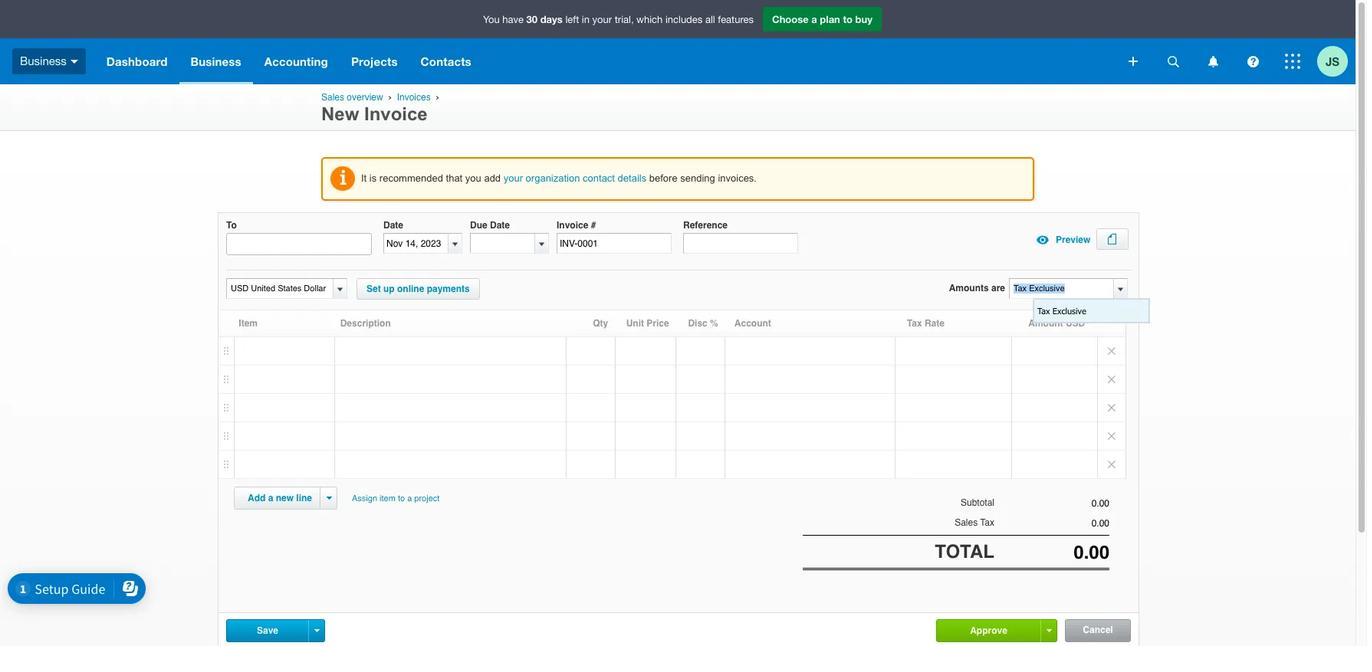 Task type: vqa. For each thing, say whether or not it's contained in the screenshot.
faster
no



Task type: locate. For each thing, give the bounding box(es) containing it.
rate
[[925, 318, 945, 329]]

1 vertical spatial delete line item image
[[1098, 423, 1126, 450]]

delete line item image
[[1098, 338, 1126, 365], [1098, 366, 1126, 394], [1098, 451, 1126, 479]]

0 horizontal spatial tax
[[907, 318, 922, 329]]

amount usd
[[1029, 318, 1086, 329]]

to right the 'item'
[[398, 494, 405, 504]]

1 horizontal spatial sales
[[955, 518, 978, 529]]

sales down subtotal
[[955, 518, 978, 529]]

2 horizontal spatial tax
[[1038, 306, 1050, 316]]

a left plan
[[812, 13, 818, 25]]

0 vertical spatial to
[[843, 13, 853, 25]]

Date text field
[[384, 234, 448, 253]]

Reference text field
[[683, 233, 799, 254]]

› left invoices link
[[389, 92, 392, 102]]

tax
[[1038, 306, 1050, 316], [907, 318, 922, 329], [981, 518, 995, 529]]

your
[[593, 14, 612, 25], [504, 173, 523, 184]]

2 vertical spatial delete line item image
[[1098, 451, 1126, 479]]

a right add
[[268, 493, 273, 504]]

1 horizontal spatial date
[[490, 220, 510, 231]]

cancel button
[[1066, 621, 1131, 642]]

a inside banner
[[812, 13, 818, 25]]

0 horizontal spatial svg image
[[1168, 56, 1179, 67]]

contacts
[[421, 54, 472, 68]]

0 horizontal spatial business button
[[0, 38, 95, 84]]

0 horizontal spatial ›
[[389, 92, 392, 102]]

left
[[566, 14, 579, 25]]

choose
[[772, 13, 809, 25]]

1 vertical spatial to
[[398, 494, 405, 504]]

0 horizontal spatial to
[[398, 494, 405, 504]]

your for days
[[593, 14, 612, 25]]

None text field
[[1010, 279, 1113, 299]]

› right invoices link
[[436, 92, 439, 102]]

Invoice # text field
[[557, 233, 672, 254]]

1 vertical spatial sales
[[955, 518, 978, 529]]

a left project
[[407, 494, 412, 504]]

before
[[650, 173, 678, 184]]

sending
[[681, 173, 716, 184]]

1 horizontal spatial ›
[[436, 92, 439, 102]]

invoice down invoices link
[[364, 104, 428, 124]]

that
[[446, 173, 463, 184]]

0 horizontal spatial a
[[268, 493, 273, 504]]

save
[[257, 626, 278, 637]]

1 vertical spatial delete line item image
[[1098, 366, 1126, 394]]

2 vertical spatial tax
[[981, 518, 995, 529]]

add
[[484, 173, 501, 184]]

0 vertical spatial sales
[[321, 92, 344, 103]]

0 horizontal spatial date
[[384, 220, 403, 231]]

%
[[710, 318, 719, 329]]

sales inside sales overview › invoices › new invoice
[[321, 92, 344, 103]]

business
[[20, 54, 67, 67], [191, 54, 241, 68]]

choose a plan to buy
[[772, 13, 873, 25]]

delete line item image
[[1098, 394, 1126, 422], [1098, 423, 1126, 450]]

svg image
[[1286, 54, 1301, 69], [1168, 56, 1179, 67], [1209, 56, 1218, 67]]

0 horizontal spatial invoice
[[364, 104, 428, 124]]

2 business button from the left
[[179, 38, 253, 84]]

1 horizontal spatial your
[[593, 14, 612, 25]]

0 vertical spatial delete line item image
[[1098, 394, 1126, 422]]

1 horizontal spatial invoice
[[557, 220, 589, 231]]

sales
[[321, 92, 344, 103], [955, 518, 978, 529]]

which
[[637, 14, 663, 25]]

banner containing js
[[0, 0, 1356, 84]]

1 horizontal spatial tax
[[981, 518, 995, 529]]

amount
[[1029, 318, 1064, 329]]

more add line options... image
[[326, 497, 332, 500]]

3 delete line item image from the top
[[1098, 451, 1126, 479]]

2 horizontal spatial a
[[812, 13, 818, 25]]

tax exclusive
[[1038, 306, 1087, 316]]

business button
[[0, 38, 95, 84], [179, 38, 253, 84]]

recommended
[[380, 173, 443, 184]]

line
[[296, 493, 312, 504]]

#
[[591, 220, 596, 231]]

up
[[384, 284, 395, 295]]

your inside you have 30 days left in your trial, which includes all features
[[593, 14, 612, 25]]

to left buy
[[843, 13, 853, 25]]

cancel
[[1083, 625, 1114, 636]]

None text field
[[227, 279, 331, 299], [995, 499, 1110, 509], [995, 519, 1110, 530], [995, 542, 1110, 563], [227, 279, 331, 299], [995, 499, 1110, 509], [995, 519, 1110, 530], [995, 542, 1110, 563]]

1 horizontal spatial business
[[191, 54, 241, 68]]

due date
[[470, 220, 510, 231]]

accounting button
[[253, 38, 340, 84]]

approve
[[970, 626, 1008, 637]]

preview link
[[1032, 229, 1091, 252]]

tax left rate
[[907, 318, 922, 329]]

date up due date text box
[[490, 220, 510, 231]]

sales up the "new"
[[321, 92, 344, 103]]

account
[[735, 318, 772, 329]]

it
[[361, 173, 367, 184]]

invoice inside sales overview › invoices › new invoice
[[364, 104, 428, 124]]

1 business button from the left
[[0, 38, 95, 84]]

your for that
[[504, 173, 523, 184]]

dashboard
[[107, 54, 168, 68]]

online
[[397, 284, 424, 295]]

1 horizontal spatial business button
[[179, 38, 253, 84]]

your right add
[[504, 173, 523, 184]]

0 vertical spatial your
[[593, 14, 612, 25]]

2 date from the left
[[490, 220, 510, 231]]

contact
[[583, 173, 615, 184]]

1 horizontal spatial to
[[843, 13, 853, 25]]

disc
[[688, 318, 708, 329]]

set up online payments link
[[357, 279, 480, 300]]

date
[[384, 220, 403, 231], [490, 220, 510, 231]]

add a new line link
[[239, 488, 321, 509]]

2 horizontal spatial svg image
[[1286, 54, 1301, 69]]

tax down subtotal
[[981, 518, 995, 529]]

date up date text field
[[384, 220, 403, 231]]

›
[[389, 92, 392, 102], [436, 92, 439, 102]]

0 vertical spatial delete line item image
[[1098, 338, 1126, 365]]

0 horizontal spatial sales
[[321, 92, 344, 103]]

sales for sales overview › invoices › new invoice
[[321, 92, 344, 103]]

invoice left #
[[557, 220, 589, 231]]

tax for tax rate
[[907, 318, 922, 329]]

a for new
[[268, 493, 273, 504]]

you
[[483, 14, 500, 25]]

svg image
[[1248, 56, 1259, 67], [1129, 57, 1138, 66], [70, 60, 78, 63]]

invoice
[[364, 104, 428, 124], [557, 220, 589, 231]]

set up online payments
[[367, 284, 470, 295]]

navigation
[[95, 38, 1118, 84]]

0 vertical spatial invoice
[[364, 104, 428, 124]]

banner
[[0, 0, 1356, 84]]

1 horizontal spatial svg image
[[1129, 57, 1138, 66]]

more approve options... image
[[1047, 630, 1052, 633]]

amounts are
[[949, 283, 1006, 294]]

1 vertical spatial tax
[[907, 318, 922, 329]]

1 vertical spatial your
[[504, 173, 523, 184]]

tax up amount
[[1038, 306, 1050, 316]]

1 horizontal spatial a
[[407, 494, 412, 504]]

0 horizontal spatial your
[[504, 173, 523, 184]]

30
[[527, 13, 538, 25]]

0 vertical spatial tax
[[1038, 306, 1050, 316]]

your right in
[[593, 14, 612, 25]]

1 date from the left
[[384, 220, 403, 231]]

navigation containing dashboard
[[95, 38, 1118, 84]]

total
[[935, 541, 995, 563]]

a for plan
[[812, 13, 818, 25]]

invoices link
[[397, 92, 431, 103]]



Task type: describe. For each thing, give the bounding box(es) containing it.
tax for tax exclusive
[[1038, 306, 1050, 316]]

features
[[718, 14, 754, 25]]

2 horizontal spatial svg image
[[1248, 56, 1259, 67]]

save link
[[227, 621, 308, 642]]

payments
[[427, 284, 470, 295]]

assign item to a project link
[[345, 487, 447, 511]]

usd
[[1066, 318, 1086, 329]]

unit
[[626, 318, 644, 329]]

exclusive
[[1053, 306, 1087, 316]]

details
[[618, 173, 647, 184]]

project
[[414, 494, 440, 504]]

in
[[582, 14, 590, 25]]

to inside assign item to a project link
[[398, 494, 405, 504]]

js button
[[1318, 38, 1356, 84]]

have
[[503, 14, 524, 25]]

item
[[380, 494, 396, 504]]

plan
[[820, 13, 841, 25]]

add
[[248, 493, 266, 504]]

approve link
[[937, 621, 1041, 642]]

are
[[992, 283, 1006, 294]]

is
[[370, 173, 377, 184]]

add a new line
[[248, 493, 312, 504]]

item
[[239, 318, 258, 329]]

business inside navigation
[[191, 54, 241, 68]]

description
[[340, 318, 391, 329]]

projects
[[351, 54, 398, 68]]

overview
[[347, 92, 383, 103]]

1 delete line item image from the top
[[1098, 394, 1126, 422]]

new
[[321, 104, 359, 124]]

organization
[[526, 173, 580, 184]]

amounts
[[949, 283, 989, 294]]

tax rate
[[907, 318, 945, 329]]

2 delete line item image from the top
[[1098, 366, 1126, 394]]

new
[[276, 493, 294, 504]]

1 horizontal spatial svg image
[[1209, 56, 1218, 67]]

1 › from the left
[[389, 92, 392, 102]]

1 delete line item image from the top
[[1098, 338, 1126, 365]]

2 delete line item image from the top
[[1098, 423, 1126, 450]]

your organization contact details link
[[504, 173, 647, 184]]

buy
[[856, 13, 873, 25]]

0 horizontal spatial business
[[20, 54, 67, 67]]

Due Date text field
[[471, 234, 535, 253]]

you have 30 days left in your trial, which includes all features
[[483, 13, 754, 25]]

preview
[[1056, 235, 1091, 245]]

sales tax
[[955, 518, 995, 529]]

qty
[[593, 318, 608, 329]]

sales overview › invoices › new invoice
[[321, 92, 442, 124]]

projects button
[[340, 38, 409, 84]]

accounting
[[264, 54, 328, 68]]

set
[[367, 284, 381, 295]]

2 › from the left
[[436, 92, 439, 102]]

dashboard link
[[95, 38, 179, 84]]

you
[[465, 173, 482, 184]]

subtotal
[[961, 498, 995, 509]]

more save options... image
[[314, 630, 319, 633]]

invoices.
[[718, 173, 757, 184]]

days
[[541, 13, 563, 25]]

price
[[647, 318, 669, 329]]

assign item to a project
[[352, 494, 440, 504]]

invoice #
[[557, 220, 596, 231]]

due
[[470, 220, 488, 231]]

js
[[1326, 54, 1340, 68]]

to
[[226, 220, 237, 231]]

invoices
[[397, 92, 431, 103]]

disc %
[[688, 318, 719, 329]]

sales overview link
[[321, 92, 383, 103]]

unit price
[[626, 318, 669, 329]]

trial,
[[615, 14, 634, 25]]

all
[[706, 14, 715, 25]]

includes
[[666, 14, 703, 25]]

it is recommended that you add your organization contact details before sending invoices.
[[361, 173, 757, 184]]

sales for sales tax
[[955, 518, 978, 529]]

contacts button
[[409, 38, 483, 84]]

0 horizontal spatial svg image
[[70, 60, 78, 63]]

1 vertical spatial invoice
[[557, 220, 589, 231]]

to inside banner
[[843, 13, 853, 25]]

assign
[[352, 494, 377, 504]]

reference
[[683, 220, 728, 231]]



